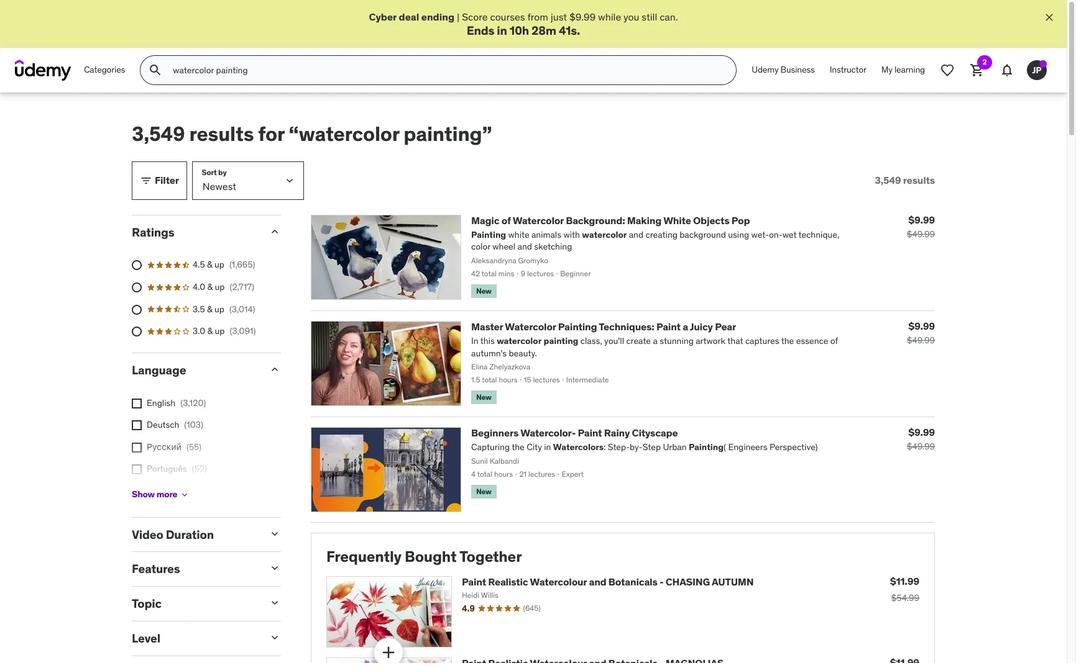 Task type: locate. For each thing, give the bounding box(es) containing it.
video duration button
[[132, 528, 259, 542]]

up for 4.0 & up
[[215, 282, 225, 293]]

paint left a
[[656, 321, 681, 333]]

3 xsmall image from the top
[[132, 443, 142, 453]]

learning
[[895, 64, 925, 75]]

show more
[[132, 489, 177, 501]]

1 up from the top
[[214, 259, 224, 271]]

can.
[[660, 11, 678, 23]]

chasing
[[666, 576, 710, 589]]

1 xsmall image from the top
[[132, 399, 142, 409]]

xsmall image
[[132, 465, 142, 475], [180, 490, 190, 500]]

small image for topic
[[269, 598, 281, 610]]

3,549 results for "watercolor painting"
[[132, 121, 492, 147]]

paint
[[656, 321, 681, 333], [578, 427, 602, 440], [462, 576, 486, 589]]

small image for ratings
[[269, 225, 281, 238]]

0 vertical spatial xsmall image
[[132, 399, 142, 409]]

0 vertical spatial paint
[[656, 321, 681, 333]]

1 vertical spatial $9.99 $49.99
[[907, 320, 935, 346]]

paint left the rainy
[[578, 427, 602, 440]]

2
[[983, 57, 987, 67]]

$11.99
[[890, 576, 919, 588]]

up right 3.5
[[214, 304, 224, 315]]

(3,120)
[[180, 398, 206, 409]]

english (3,120)
[[147, 398, 206, 409]]

pop
[[732, 214, 750, 227]]

more
[[156, 489, 177, 501]]

results for 3,549 results for "watercolor painting"
[[189, 121, 254, 147]]

objects
[[693, 214, 730, 227]]

cyber deal ending | score courses from just $9.99 while you still can. ends in 10h 28m 40s .
[[369, 11, 678, 38]]

small image
[[140, 174, 152, 187], [269, 225, 281, 238], [269, 364, 281, 376], [269, 528, 281, 541], [269, 598, 281, 610], [269, 632, 281, 645]]

watercolor
[[513, 214, 564, 227], [505, 321, 556, 333]]

2 & from the top
[[207, 282, 213, 293]]

& right 3.0
[[207, 326, 213, 337]]

2 vertical spatial $49.99
[[907, 442, 935, 453]]

show
[[132, 489, 155, 501]]

1 vertical spatial results
[[903, 174, 935, 187]]

0 vertical spatial $49.99
[[907, 229, 935, 240]]

level button
[[132, 632, 259, 647]]

duration
[[166, 528, 214, 542]]

xsmall image left русский
[[132, 443, 142, 453]]

10h 28m 40s
[[509, 23, 578, 38]]

4 up from the top
[[215, 326, 225, 337]]

up right 3.0
[[215, 326, 225, 337]]

magic of watercolor background: making white objects pop
[[471, 214, 750, 227]]

filter
[[155, 174, 179, 187]]

2 up from the top
[[215, 282, 225, 293]]

0 vertical spatial $9.99 $49.99
[[907, 214, 935, 240]]

1 & from the top
[[207, 259, 212, 271]]

painting"
[[404, 121, 492, 147]]

1 vertical spatial 3,549
[[875, 174, 901, 187]]

2 vertical spatial $9.99 $49.99
[[907, 427, 935, 453]]

4.0 & up (2,717)
[[193, 282, 254, 293]]

3 & from the top
[[207, 304, 212, 315]]

4 & from the top
[[207, 326, 213, 337]]

2 xsmall image from the top
[[132, 421, 142, 431]]

0 vertical spatial 3,549
[[132, 121, 185, 147]]

deal
[[399, 11, 419, 23]]

language button
[[132, 363, 259, 378]]

xsmall image left english
[[132, 399, 142, 409]]

русский (55)
[[147, 442, 201, 453]]

video
[[132, 528, 163, 542]]

1 vertical spatial xsmall image
[[180, 490, 190, 500]]

português (52)
[[147, 464, 207, 475]]

0 horizontal spatial results
[[189, 121, 254, 147]]

background:
[[566, 214, 625, 227]]

up right '4.0'
[[215, 282, 225, 293]]

jp link
[[1022, 55, 1052, 85]]

xsmall image right more
[[180, 490, 190, 500]]

together
[[459, 548, 522, 567]]

2 vertical spatial paint
[[462, 576, 486, 589]]

2 $49.99 from the top
[[907, 335, 935, 346]]

xsmall image left deutsch
[[132, 421, 142, 431]]

udemy
[[752, 64, 779, 75]]

paint up heidi
[[462, 576, 486, 589]]

up for 4.5 & up
[[214, 259, 224, 271]]

3,549 inside 3,549 results status
[[875, 174, 901, 187]]

1 vertical spatial xsmall image
[[132, 421, 142, 431]]

3 $49.99 from the top
[[907, 442, 935, 453]]

& right 3.5
[[207, 304, 212, 315]]

0 horizontal spatial paint
[[462, 576, 486, 589]]

white
[[663, 214, 691, 227]]

just
[[551, 11, 567, 23]]

$9.99 inside cyber deal ending | score courses from just $9.99 while you still can. ends in 10h 28m 40s .
[[569, 11, 596, 23]]

rainy
[[604, 427, 630, 440]]

3,549 results status
[[875, 174, 935, 187]]

1 horizontal spatial paint
[[578, 427, 602, 440]]

xsmall image for deutsch
[[132, 421, 142, 431]]

3 up from the top
[[214, 304, 224, 315]]

& right '4.0'
[[207, 282, 213, 293]]

$9.99
[[569, 11, 596, 23], [908, 214, 935, 226], [908, 320, 935, 333], [908, 427, 935, 439]]

0 vertical spatial results
[[189, 121, 254, 147]]

0 horizontal spatial 3,549
[[132, 121, 185, 147]]

my
[[881, 64, 893, 75]]

xsmall image
[[132, 399, 142, 409], [132, 421, 142, 431], [132, 443, 142, 453]]

up right 4.5
[[214, 259, 224, 271]]

beginners watercolor- paint rainy cityscape link
[[471, 427, 678, 440]]

up
[[214, 259, 224, 271], [215, 282, 225, 293], [214, 304, 224, 315], [215, 326, 225, 337]]

watercolor right of
[[513, 214, 564, 227]]

small image for level
[[269, 632, 281, 645]]

my learning link
[[874, 55, 933, 85]]

Search for anything text field
[[171, 60, 721, 81]]

1 horizontal spatial xsmall image
[[180, 490, 190, 500]]

shopping cart with 2 items image
[[970, 63, 985, 78]]

watercolor right master
[[505, 321, 556, 333]]

0 vertical spatial xsmall image
[[132, 465, 142, 475]]

small image
[[269, 563, 281, 575]]

& right 4.5
[[207, 259, 212, 271]]

&
[[207, 259, 212, 271], [207, 282, 213, 293], [207, 304, 212, 315], [207, 326, 213, 337]]

2 $9.99 $49.99 from the top
[[907, 320, 935, 346]]

deutsch
[[147, 420, 179, 431]]

4.5 & up (1,665)
[[193, 259, 255, 271]]

features button
[[132, 562, 259, 577]]

0 horizontal spatial xsmall image
[[132, 465, 142, 475]]

$54.99
[[891, 593, 919, 604]]

paint realistic watercolour and botanicals - chasing autumn link
[[462, 576, 754, 589]]

you have alerts image
[[1039, 60, 1047, 68]]

-
[[660, 576, 664, 589]]

small image for language
[[269, 364, 281, 376]]

still
[[642, 11, 657, 23]]

business
[[781, 64, 815, 75]]

ending
[[421, 11, 454, 23]]

bought
[[405, 548, 457, 567]]

show more button
[[132, 483, 190, 508]]

1 vertical spatial $49.99
[[907, 335, 935, 346]]

(55)
[[186, 442, 201, 453]]

1 horizontal spatial results
[[903, 174, 935, 187]]

ends
[[466, 23, 493, 38]]

4.9
[[462, 604, 475, 615]]

0 vertical spatial watercolor
[[513, 214, 564, 227]]

up for 3.5 & up
[[214, 304, 224, 315]]

jp
[[1032, 65, 1042, 76]]

frequently bought together
[[326, 548, 522, 567]]

features
[[132, 562, 180, 577]]

xsmall image up show
[[132, 465, 142, 475]]

submit search image
[[148, 63, 163, 78]]

paint realistic watercolour and botanicals - chasing autumn heidi willis
[[462, 576, 754, 601]]

2 vertical spatial xsmall image
[[132, 443, 142, 453]]

results inside status
[[903, 174, 935, 187]]

1 horizontal spatial 3,549
[[875, 174, 901, 187]]

1 $49.99 from the top
[[907, 229, 935, 240]]

results
[[189, 121, 254, 147], [903, 174, 935, 187]]

$9.99 for master watercolor painting techniques: paint a juicy pear
[[908, 320, 935, 333]]

english
[[147, 398, 175, 409]]

4.5
[[193, 259, 205, 271]]

master
[[471, 321, 503, 333]]

topic
[[132, 597, 161, 612]]

$9.99 $49.99 for pop
[[907, 214, 935, 240]]

frequently
[[326, 548, 402, 567]]

1 $9.99 $49.99 from the top
[[907, 214, 935, 240]]

results for 3,549 results
[[903, 174, 935, 187]]



Task type: describe. For each thing, give the bounding box(es) containing it.
& for 3.0
[[207, 326, 213, 337]]

while
[[598, 11, 621, 23]]

topic button
[[132, 597, 259, 612]]

xsmall image for english
[[132, 399, 142, 409]]

3.5 & up (3,014)
[[193, 304, 255, 315]]

small image for video duration
[[269, 528, 281, 541]]

3.0 & up (3,091)
[[193, 326, 256, 337]]

autumn
[[712, 576, 754, 589]]

notifications image
[[1000, 63, 1015, 78]]

(645)
[[523, 604, 541, 614]]

3.0
[[193, 326, 205, 337]]

beginners
[[471, 427, 519, 440]]

paint inside paint realistic watercolour and botanicals - chasing autumn heidi willis
[[462, 576, 486, 589]]

wishlist image
[[940, 63, 955, 78]]

3 $9.99 $49.99 from the top
[[907, 427, 935, 453]]

$11.99 $54.99
[[890, 576, 919, 604]]

in
[[496, 23, 506, 38]]

deutsch (103)
[[147, 420, 203, 431]]

(2,717)
[[230, 282, 254, 293]]

1 vertical spatial watercolor
[[505, 321, 556, 333]]

my learning
[[881, 64, 925, 75]]

$9.99 for beginners watercolor- paint rainy cityscape
[[908, 427, 935, 439]]

cityscape
[[632, 427, 678, 440]]

realistic
[[488, 576, 528, 589]]

painting
[[558, 321, 597, 333]]

"watercolor
[[289, 121, 399, 147]]

(3,091)
[[230, 326, 256, 337]]

up for 3.0 & up
[[215, 326, 225, 337]]

ratings
[[132, 225, 174, 240]]

language
[[132, 363, 186, 378]]

score
[[462, 11, 488, 23]]

filter button
[[132, 161, 187, 200]]

watercolor-
[[520, 427, 576, 440]]

& for 4.5
[[207, 259, 212, 271]]

beginners watercolor- paint rainy cityscape
[[471, 427, 678, 440]]

close image
[[1043, 11, 1056, 24]]

video duration
[[132, 528, 214, 542]]

juicy
[[690, 321, 713, 333]]

& for 4.0
[[207, 282, 213, 293]]

udemy image
[[15, 60, 71, 81]]

645 reviews element
[[523, 604, 541, 615]]

(1,665)
[[229, 259, 255, 271]]

watercolour
[[530, 576, 587, 589]]

4.0
[[193, 282, 205, 293]]

.
[[578, 23, 581, 38]]

3,549 for 3,549 results
[[875, 174, 901, 187]]

small image inside filter button
[[140, 174, 152, 187]]

master watercolor painting techniques: paint a juicy pear
[[471, 321, 736, 333]]

2 horizontal spatial paint
[[656, 321, 681, 333]]

$9.99 for magic of watercolor background: making white objects pop
[[908, 214, 935, 226]]

русский
[[147, 442, 181, 453]]

courses
[[490, 11, 525, 23]]

xsmall image for русский
[[132, 443, 142, 453]]

making
[[627, 214, 662, 227]]

heidi
[[462, 591, 479, 601]]

2 link
[[962, 55, 992, 85]]

master watercolor painting techniques: paint a juicy pear link
[[471, 321, 736, 333]]

& for 3.5
[[207, 304, 212, 315]]

(103)
[[184, 420, 203, 431]]

you
[[624, 11, 639, 23]]

$9.99 $49.99 for pear
[[907, 320, 935, 346]]

1 vertical spatial paint
[[578, 427, 602, 440]]

categories button
[[76, 55, 133, 85]]

3,549 for 3,549 results for "watercolor painting"
[[132, 121, 185, 147]]

magic
[[471, 214, 499, 227]]

botanicals
[[609, 576, 658, 589]]

instructor
[[830, 64, 867, 75]]

(3,014)
[[229, 304, 255, 315]]

$49.99 for pear
[[907, 335, 935, 346]]

level
[[132, 632, 160, 647]]

3,549 results
[[875, 174, 935, 187]]

português
[[147, 464, 187, 475]]

pear
[[715, 321, 736, 333]]

of
[[502, 214, 511, 227]]

a
[[683, 321, 688, 333]]

ratings button
[[132, 225, 259, 240]]

(52)
[[192, 464, 207, 475]]

instructor link
[[822, 55, 874, 85]]

magic of watercolor background: making white objects pop link
[[471, 214, 750, 227]]

|
[[457, 11, 460, 23]]

cyber
[[369, 11, 397, 23]]

xsmall image inside show more button
[[180, 490, 190, 500]]

and
[[589, 576, 606, 589]]

3.5
[[193, 304, 205, 315]]

udemy business
[[752, 64, 815, 75]]

$49.99 for pop
[[907, 229, 935, 240]]



Task type: vqa. For each thing, say whether or not it's contained in the screenshot.
Instructor link
yes



